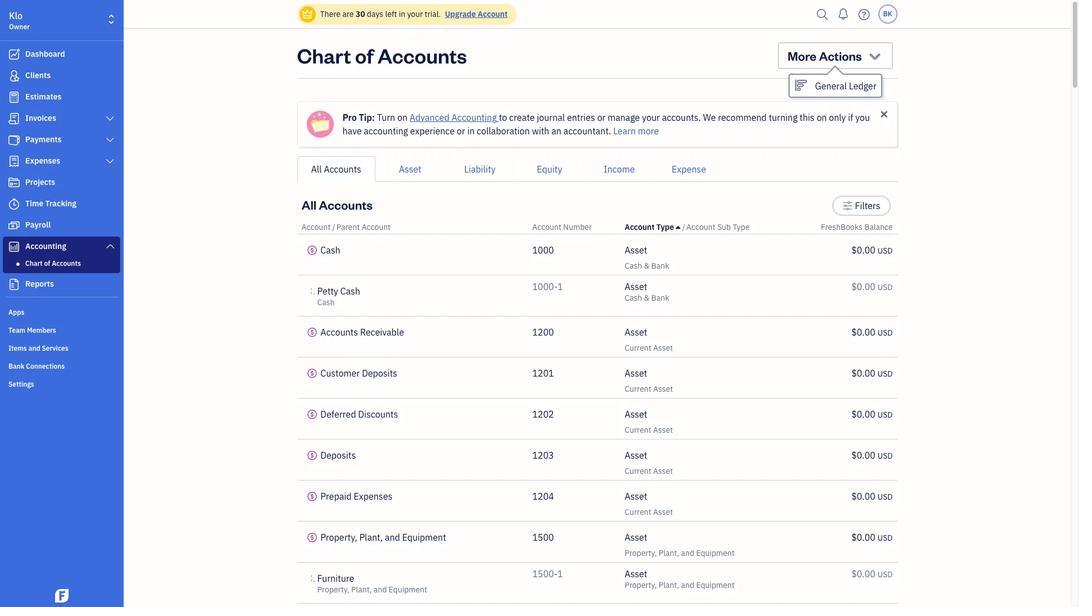 Task type: locate. For each thing, give the bounding box(es) containing it.
chart down there
[[297, 42, 351, 69]]

0 vertical spatial chart of accounts
[[297, 42, 467, 69]]

$0.00 for 1203
[[852, 450, 876, 461]]

0 horizontal spatial of
[[44, 259, 50, 268]]

2 vertical spatial bank
[[8, 362, 24, 371]]

chevron large down image inside invoices link
[[105, 114, 115, 123]]

chevron large down image
[[105, 114, 115, 123], [105, 157, 115, 166]]

1 horizontal spatial expenses
[[354, 491, 393, 502]]

settings link
[[3, 376, 120, 393]]

account sub type
[[687, 222, 750, 232]]

1 vertical spatial or
[[457, 125, 465, 137]]

usd for 1203
[[878, 451, 893, 461]]

5 usd from the top
[[878, 410, 893, 420]]

accounts down have at the top left of the page
[[324, 164, 362, 175]]

in
[[399, 9, 406, 19], [468, 125, 475, 137]]

2 $0.00 usd from the top
[[852, 281, 893, 292]]

or down advanced accounting link
[[457, 125, 465, 137]]

8 usd from the top
[[878, 533, 893, 543]]

collaboration
[[477, 125, 530, 137]]

or
[[598, 112, 606, 123], [457, 125, 465, 137]]

reports
[[25, 279, 54, 289]]

account right upgrade
[[478, 9, 508, 19]]

1 vertical spatial chart
[[25, 259, 43, 268]]

1203
[[533, 450, 554, 461]]

1 current from the top
[[625, 343, 652, 353]]

1 vertical spatial deposits
[[321, 450, 356, 461]]

account left parent
[[302, 222, 331, 232]]

1 horizontal spatial type
[[733, 222, 750, 232]]

clients link
[[3, 66, 120, 86]]

9 usd from the top
[[878, 570, 893, 580]]

4 asset current asset from the top
[[625, 450, 673, 476]]

6 $0.00 from the top
[[852, 450, 876, 461]]

pro
[[343, 112, 357, 123]]

and
[[29, 344, 40, 353], [385, 532, 400, 543], [682, 548, 695, 558], [682, 580, 695, 591], [374, 585, 387, 595]]

your for manage
[[642, 112, 660, 123]]

2 on from the left
[[817, 112, 827, 123]]

0 vertical spatial all
[[311, 164, 322, 175]]

1201
[[533, 368, 554, 379]]

0 vertical spatial in
[[399, 9, 406, 19]]

timer image
[[7, 199, 21, 210]]

liability button
[[445, 156, 515, 182]]

2 / from the left
[[683, 222, 686, 232]]

6 $0.00 usd from the top
[[852, 450, 893, 461]]

on right this
[[817, 112, 827, 123]]

type
[[657, 222, 674, 232], [733, 222, 750, 232]]

chart of accounts down days on the top left
[[297, 42, 467, 69]]

8 $0.00 usd from the top
[[852, 532, 893, 543]]

0 horizontal spatial on
[[398, 112, 408, 123]]

0 vertical spatial &
[[644, 261, 650, 271]]

more
[[638, 125, 659, 137]]

1 vertical spatial your
[[642, 112, 660, 123]]

1 horizontal spatial on
[[817, 112, 827, 123]]

1 vertical spatial &
[[644, 293, 650, 303]]

freshbooks image
[[53, 589, 71, 603]]

in down advanced accounting link
[[468, 125, 475, 137]]

expense button
[[655, 156, 724, 182]]

petty cash cash
[[317, 286, 360, 308]]

0 vertical spatial all accounts
[[311, 164, 362, 175]]

all accounts up the account / parent account
[[302, 197, 373, 213]]

accounting left to
[[452, 112, 497, 123]]

4 usd from the top
[[878, 369, 893, 379]]

dashboard
[[25, 49, 65, 59]]

& for 1000-1
[[644, 293, 650, 303]]

/ left parent
[[333, 222, 336, 232]]

0 horizontal spatial accounting
[[25, 241, 66, 251]]

0 vertical spatial expenses
[[25, 156, 60, 166]]

your inside to create journal entries or manage your accounts. we recommend turning this on only if  you have accounting experience or in collaboration with an accountant.
[[642, 112, 660, 123]]

chevron large down image inside payments link
[[105, 136, 115, 145]]

chart of accounts down accounting link
[[25, 259, 81, 268]]

9 $0.00 from the top
[[852, 569, 876, 580]]

5 $0.00 usd from the top
[[852, 409, 893, 420]]

0 vertical spatial chevron large down image
[[105, 136, 115, 145]]

on
[[398, 112, 408, 123], [817, 112, 827, 123]]

all
[[311, 164, 322, 175], [302, 197, 317, 213]]

2 chevron large down image from the top
[[105, 242, 115, 251]]

3 current from the top
[[625, 425, 652, 435]]

chevron large down image for expenses
[[105, 157, 115, 166]]

0 horizontal spatial /
[[333, 222, 336, 232]]

asset current asset
[[625, 327, 673, 353], [625, 368, 673, 394], [625, 409, 673, 435], [625, 450, 673, 476], [625, 491, 673, 517]]

0 horizontal spatial chart
[[25, 259, 43, 268]]

filters button
[[833, 196, 891, 216]]

0 horizontal spatial your
[[407, 9, 423, 19]]

$0.00 for 1202
[[852, 409, 876, 420]]

balance
[[865, 222, 893, 232]]

accounting link
[[3, 237, 120, 257]]

0 vertical spatial asset property, plant, and equipment
[[625, 532, 735, 558]]

4 $0.00 from the top
[[852, 368, 876, 379]]

account left caretup icon
[[625, 222, 655, 232]]

account
[[478, 9, 508, 19], [302, 222, 331, 232], [362, 222, 391, 232], [533, 222, 562, 232], [625, 222, 655, 232], [687, 222, 716, 232]]

sub
[[718, 222, 731, 232]]

account right parent
[[362, 222, 391, 232]]

1 chevron large down image from the top
[[105, 114, 115, 123]]

0 horizontal spatial deposits
[[321, 450, 356, 461]]

0 vertical spatial accounting
[[452, 112, 497, 123]]

or up accountant.
[[598, 112, 606, 123]]

1 vertical spatial 1
[[558, 569, 563, 580]]

1 vertical spatial chevron large down image
[[105, 157, 115, 166]]

1 horizontal spatial accounting
[[452, 112, 497, 123]]

asset button
[[376, 156, 445, 182]]

0 horizontal spatial chart of accounts
[[25, 259, 81, 268]]

$0.00 usd for 1200
[[852, 327, 893, 338]]

2 type from the left
[[733, 222, 750, 232]]

usd for 1000
[[878, 246, 893, 256]]

time tracking
[[25, 199, 76, 209]]

settings
[[8, 380, 34, 389]]

2 & from the top
[[644, 293, 650, 303]]

type left caretup icon
[[657, 222, 674, 232]]

expenses inside main element
[[25, 156, 60, 166]]

deposits down deferred
[[321, 450, 356, 461]]

bk button
[[879, 4, 898, 24]]

1 on from the left
[[398, 112, 408, 123]]

0 vertical spatial 1
[[558, 281, 563, 292]]

chart of accounts inside "link"
[[25, 259, 81, 268]]

1 asset current asset from the top
[[625, 327, 673, 353]]

1 vertical spatial in
[[468, 125, 475, 137]]

0 vertical spatial chevron large down image
[[105, 114, 115, 123]]

expenses
[[25, 156, 60, 166], [354, 491, 393, 502]]

3 $0.00 from the top
[[852, 327, 876, 338]]

1 asset property, plant, and equipment from the top
[[625, 532, 735, 558]]

1 vertical spatial accounting
[[25, 241, 66, 251]]

1 type from the left
[[657, 222, 674, 232]]

0 vertical spatial asset cash & bank
[[625, 245, 670, 271]]

to
[[499, 112, 507, 123]]

current for 1203
[[625, 466, 652, 476]]

chevron large down image inside expenses link
[[105, 157, 115, 166]]

chart
[[297, 42, 351, 69], [25, 259, 43, 268]]

9 $0.00 usd from the top
[[852, 569, 893, 580]]

expenses right prepaid
[[354, 491, 393, 502]]

estimates
[[25, 92, 62, 102]]

your
[[407, 9, 423, 19], [642, 112, 660, 123]]

3 asset current asset from the top
[[625, 409, 673, 435]]

have
[[343, 125, 362, 137]]

account for account sub type
[[687, 222, 716, 232]]

account up 1000
[[533, 222, 562, 232]]

usd for 1204
[[878, 492, 893, 502]]

expenses down payments
[[25, 156, 60, 166]]

1 1 from the top
[[558, 281, 563, 292]]

entries
[[567, 112, 596, 123]]

1 vertical spatial chart of accounts
[[25, 259, 81, 268]]

bank inside main element
[[8, 362, 24, 371]]

2 $0.00 from the top
[[852, 281, 876, 292]]

2 usd from the top
[[878, 282, 893, 292]]

3 $0.00 usd from the top
[[852, 327, 893, 338]]

chevron large down image inside accounting link
[[105, 242, 115, 251]]

&
[[644, 261, 650, 271], [644, 293, 650, 303]]

manage
[[608, 112, 640, 123]]

1 & from the top
[[644, 261, 650, 271]]

asset current asset for 1203
[[625, 450, 673, 476]]

/ right caretup icon
[[683, 222, 686, 232]]

of down 30
[[355, 42, 374, 69]]

2 asset cash & bank from the top
[[625, 281, 670, 303]]

2 1 from the top
[[558, 569, 563, 580]]

1 asset cash & bank from the top
[[625, 245, 670, 271]]

1 usd from the top
[[878, 246, 893, 256]]

all accounts down have at the top left of the page
[[311, 164, 362, 175]]

$0.00 usd for 1500-1
[[852, 569, 893, 580]]

4 current from the top
[[625, 466, 652, 476]]

usd for 1000-1
[[878, 282, 893, 292]]

current for 1204
[[625, 507, 652, 517]]

$0.00 usd for 1202
[[852, 409, 893, 420]]

1 horizontal spatial /
[[683, 222, 686, 232]]

settings image
[[843, 199, 853, 213]]

on inside to create journal entries or manage your accounts. we recommend turning this on only if  you have accounting experience or in collaboration with an accountant.
[[817, 112, 827, 123]]

account right caretup icon
[[687, 222, 716, 232]]

search image
[[814, 6, 832, 23]]

type right sub
[[733, 222, 750, 232]]

$0.00 usd for 1000-1
[[852, 281, 893, 292]]

expense image
[[7, 156, 21, 167]]

reports link
[[3, 274, 120, 295]]

2 current from the top
[[625, 384, 652, 394]]

journal
[[537, 112, 565, 123]]

accounts down petty cash cash
[[321, 327, 358, 338]]

asset property, plant, and equipment
[[625, 532, 735, 558], [625, 569, 735, 591]]

1 horizontal spatial in
[[468, 125, 475, 137]]

main element
[[0, 0, 152, 607]]

chevron large down image down estimates link on the top left of page
[[105, 114, 115, 123]]

7 usd from the top
[[878, 492, 893, 502]]

asset property, plant, and equipment for 1500-1
[[625, 569, 735, 591]]

7 $0.00 from the top
[[852, 491, 876, 502]]

1 vertical spatial asset cash & bank
[[625, 281, 670, 303]]

with
[[532, 125, 550, 137]]

chevron large down image up the chart of accounts "link" on the left
[[105, 242, 115, 251]]

1 horizontal spatial deposits
[[362, 368, 398, 379]]

1 horizontal spatial your
[[642, 112, 660, 123]]

current for 1200
[[625, 343, 652, 353]]

1 horizontal spatial chart of accounts
[[297, 42, 467, 69]]

1204
[[533, 491, 554, 502]]

asset cash & bank
[[625, 245, 670, 271], [625, 281, 670, 303]]

4 $0.00 usd from the top
[[852, 368, 893, 379]]

5 asset current asset from the top
[[625, 491, 673, 517]]

1 vertical spatial expenses
[[354, 491, 393, 502]]

accounts down accounting link
[[52, 259, 81, 268]]

1000
[[533, 245, 554, 256]]

5 current from the top
[[625, 507, 652, 517]]

furniture
[[317, 573, 355, 584]]

$0.00
[[852, 245, 876, 256], [852, 281, 876, 292], [852, 327, 876, 338], [852, 368, 876, 379], [852, 409, 876, 420], [852, 450, 876, 461], [852, 491, 876, 502], [852, 532, 876, 543], [852, 569, 876, 580]]

your left trial.
[[407, 9, 423, 19]]

turning
[[769, 112, 798, 123]]

an
[[552, 125, 562, 137]]

chevron large down image up expenses link
[[105, 136, 115, 145]]

payroll link
[[3, 215, 120, 236]]

1 chevron large down image from the top
[[105, 136, 115, 145]]

1 $0.00 from the top
[[852, 245, 876, 256]]

bank for 1000
[[652, 261, 670, 271]]

8 $0.00 from the top
[[852, 532, 876, 543]]

estimate image
[[7, 92, 21, 103]]

bank for 1000-1
[[652, 293, 670, 303]]

prepaid
[[321, 491, 352, 502]]

invoices link
[[3, 109, 120, 129]]

accounting
[[452, 112, 497, 123], [25, 241, 66, 251]]

payroll
[[25, 220, 51, 230]]

accounts inside button
[[324, 164, 362, 175]]

0 vertical spatial or
[[598, 112, 606, 123]]

deposits right customer
[[362, 368, 398, 379]]

1 vertical spatial chevron large down image
[[105, 242, 115, 251]]

5 $0.00 from the top
[[852, 409, 876, 420]]

2 asset property, plant, and equipment from the top
[[625, 569, 735, 591]]

trial.
[[425, 9, 441, 19]]

left
[[385, 9, 397, 19]]

create
[[510, 112, 535, 123]]

1 horizontal spatial chart
[[297, 42, 351, 69]]

1 for 1000-
[[558, 281, 563, 292]]

2 asset current asset from the top
[[625, 368, 673, 394]]

chevron large down image for accounting
[[105, 242, 115, 251]]

1 vertical spatial all accounts
[[302, 197, 373, 213]]

0 vertical spatial your
[[407, 9, 423, 19]]

chart up reports
[[25, 259, 43, 268]]

your up more
[[642, 112, 660, 123]]

2 chevron large down image from the top
[[105, 157, 115, 166]]

7 $0.00 usd from the top
[[852, 491, 893, 502]]

6 usd from the top
[[878, 451, 893, 461]]

chevron large down image up projects link
[[105, 157, 115, 166]]

of up reports
[[44, 259, 50, 268]]

0 horizontal spatial in
[[399, 9, 406, 19]]

notifications image
[[835, 3, 853, 25]]

chevron large down image
[[105, 136, 115, 145], [105, 242, 115, 251]]

on right turn
[[398, 112, 408, 123]]

bank
[[652, 261, 670, 271], [652, 293, 670, 303], [8, 362, 24, 371]]

accounting down the payroll
[[25, 241, 66, 251]]

0 vertical spatial bank
[[652, 261, 670, 271]]

1 / from the left
[[333, 222, 336, 232]]

1 vertical spatial of
[[44, 259, 50, 268]]

caretup image
[[676, 223, 681, 232]]

1 horizontal spatial of
[[355, 42, 374, 69]]

all accounts
[[311, 164, 362, 175], [302, 197, 373, 213]]

$0.00 for 1500
[[852, 532, 876, 543]]

0 horizontal spatial type
[[657, 222, 674, 232]]

0 horizontal spatial expenses
[[25, 156, 60, 166]]

dashboard image
[[7, 49, 21, 60]]

accounts
[[378, 42, 467, 69], [324, 164, 362, 175], [319, 197, 373, 213], [52, 259, 81, 268], [321, 327, 358, 338]]

in right left
[[399, 9, 406, 19]]

services
[[42, 344, 68, 353]]

bk
[[884, 10, 893, 18]]

1 vertical spatial bank
[[652, 293, 670, 303]]

usd for 1500
[[878, 533, 893, 543]]

1 $0.00 usd from the top
[[852, 245, 893, 256]]

bank connections
[[8, 362, 65, 371]]

3 usd from the top
[[878, 328, 893, 338]]

$0.00 usd for 1500
[[852, 532, 893, 543]]

1 vertical spatial asset property, plant, and equipment
[[625, 569, 735, 591]]

asset current asset for 1200
[[625, 327, 673, 353]]

income button
[[585, 156, 655, 182]]

asset cash & bank for 1000-1
[[625, 281, 670, 303]]

general ledger
[[816, 80, 877, 92]]

furniture property, plant, and equipment
[[317, 573, 427, 595]]



Task type: describe. For each thing, give the bounding box(es) containing it.
income
[[604, 164, 635, 175]]

connections
[[26, 362, 65, 371]]

chart image
[[7, 241, 21, 253]]

are
[[343, 9, 354, 19]]

& for 1000
[[644, 261, 650, 271]]

chevron large down image for invoices
[[105, 114, 115, 123]]

customer
[[321, 368, 360, 379]]

$0.00 usd for 1204
[[852, 491, 893, 502]]

apps
[[8, 308, 24, 317]]

client image
[[7, 70, 21, 82]]

time tracking link
[[3, 194, 120, 214]]

freshbooks
[[822, 222, 863, 232]]

more actions button
[[778, 42, 893, 69]]

account type
[[625, 222, 674, 232]]

money image
[[7, 220, 21, 231]]

accounting inside main element
[[25, 241, 66, 251]]

1 horizontal spatial or
[[598, 112, 606, 123]]

30
[[356, 9, 365, 19]]

close image
[[880, 109, 890, 119]]

$0.00 usd for 1201
[[852, 368, 893, 379]]

equity button
[[515, 156, 585, 182]]

account / parent account
[[302, 222, 391, 232]]

of inside "link"
[[44, 259, 50, 268]]

we
[[704, 112, 716, 123]]

asset property, plant, and equipment for 1500
[[625, 532, 735, 558]]

expenses link
[[3, 151, 120, 172]]

you
[[856, 112, 871, 123]]

recommend
[[718, 112, 767, 123]]

freshbooks balance
[[822, 222, 893, 232]]

asset current asset for 1201
[[625, 368, 673, 394]]

asset current asset for 1202
[[625, 409, 673, 435]]

plant, inside "furniture property, plant, and equipment"
[[351, 585, 372, 595]]

$0.00 for 1201
[[852, 368, 876, 379]]

1 vertical spatial all
[[302, 197, 317, 213]]

items and services
[[8, 344, 68, 353]]

usd for 1200
[[878, 328, 893, 338]]

invoice image
[[7, 113, 21, 124]]

there
[[320, 9, 341, 19]]

tip:
[[359, 112, 375, 123]]

dashboard link
[[3, 44, 120, 65]]

account for account type
[[625, 222, 655, 232]]

parent
[[337, 222, 360, 232]]

in inside to create journal entries or manage your accounts. we recommend turning this on only if  you have accounting experience or in collaboration with an accountant.
[[468, 125, 475, 137]]

account for account / parent account
[[302, 222, 331, 232]]

payments
[[25, 134, 62, 145]]

your for in
[[407, 9, 423, 19]]

general
[[816, 80, 847, 92]]

upgrade account link
[[443, 9, 508, 19]]

experience
[[410, 125, 455, 137]]

property, inside "furniture property, plant, and equipment"
[[317, 585, 350, 595]]

and inside main element
[[29, 344, 40, 353]]

upgrade
[[445, 9, 476, 19]]

$0.00 for 1204
[[852, 491, 876, 502]]

usd for 1202
[[878, 410, 893, 420]]

usd for 1500-1
[[878, 570, 893, 580]]

there are 30 days left in your trial. upgrade account
[[320, 9, 508, 19]]

chart inside "link"
[[25, 259, 43, 268]]

$0.00 usd for 1000
[[852, 245, 893, 256]]

turn
[[377, 112, 395, 123]]

team
[[8, 326, 25, 335]]

more actions
[[788, 48, 862, 64]]

if
[[849, 112, 854, 123]]

general ledger link
[[790, 75, 882, 97]]

accounts.
[[662, 112, 701, 123]]

items and services link
[[3, 340, 120, 357]]

1500
[[533, 532, 554, 543]]

liability
[[465, 164, 496, 175]]

team members
[[8, 326, 56, 335]]

only
[[830, 112, 847, 123]]

$0.00 for 1500-1
[[852, 569, 876, 580]]

members
[[27, 326, 56, 335]]

$0.00 for 1000
[[852, 245, 876, 256]]

number
[[564, 222, 592, 232]]

expense
[[672, 164, 707, 175]]

equipment inside "furniture property, plant, and equipment"
[[389, 585, 427, 595]]

accounts inside "link"
[[52, 259, 81, 268]]

crown image
[[302, 8, 314, 20]]

0 horizontal spatial or
[[457, 125, 465, 137]]

deferred
[[321, 409, 356, 420]]

1200
[[533, 327, 554, 338]]

asset cash & bank for 1000
[[625, 245, 670, 271]]

bank connections link
[[3, 358, 120, 375]]

usd for 1201
[[878, 369, 893, 379]]

chevron large down image for payments
[[105, 136, 115, 145]]

account for account number
[[533, 222, 562, 232]]

$0.00 for 1000-1
[[852, 281, 876, 292]]

$0.00 for 1200
[[852, 327, 876, 338]]

prepaid expenses
[[321, 491, 393, 502]]

all accounts inside button
[[311, 164, 362, 175]]

team members link
[[3, 322, 120, 339]]

items
[[8, 344, 27, 353]]

learn more link
[[614, 125, 659, 137]]

asset current asset for 1204
[[625, 491, 673, 517]]

tracking
[[45, 199, 76, 209]]

equity
[[537, 164, 563, 175]]

0 vertical spatial chart
[[297, 42, 351, 69]]

1000-1
[[533, 281, 563, 292]]

0 vertical spatial of
[[355, 42, 374, 69]]

property, plant, and equipment
[[321, 532, 446, 543]]

actions
[[820, 48, 862, 64]]

accountant.
[[564, 125, 612, 137]]

$0.00 usd for 1203
[[852, 450, 893, 461]]

go to help image
[[856, 6, 874, 23]]

account number
[[533, 222, 592, 232]]

accounts up the account / parent account
[[319, 197, 373, 213]]

0 vertical spatial deposits
[[362, 368, 398, 379]]

chart of accounts link
[[5, 257, 118, 271]]

1202
[[533, 409, 554, 420]]

payments link
[[3, 130, 120, 150]]

learn
[[614, 125, 636, 137]]

clients
[[25, 70, 51, 80]]

accounts down there are 30 days left in your trial. upgrade account at the top of page
[[378, 42, 467, 69]]

this
[[800, 112, 815, 123]]

klo
[[9, 10, 23, 21]]

report image
[[7, 279, 21, 290]]

asset inside button
[[399, 164, 422, 175]]

1 for 1500-
[[558, 569, 563, 580]]

1000-
[[533, 281, 558, 292]]

projects link
[[3, 173, 120, 193]]

customer deposits
[[321, 368, 398, 379]]

project image
[[7, 177, 21, 188]]

advanced
[[410, 112, 450, 123]]

payment image
[[7, 134, 21, 146]]

days
[[367, 9, 384, 19]]

current for 1201
[[625, 384, 652, 394]]

all inside button
[[311, 164, 322, 175]]

advanced accounting link
[[410, 112, 499, 123]]

account type button
[[625, 222, 681, 232]]

and inside "furniture property, plant, and equipment"
[[374, 585, 387, 595]]

1500-
[[533, 569, 558, 580]]

more
[[788, 48, 817, 64]]

to create journal entries or manage your accounts. we recommend turning this on only if  you have accounting experience or in collaboration with an accountant.
[[343, 112, 871, 137]]

chevrondown image
[[868, 48, 883, 64]]

current for 1202
[[625, 425, 652, 435]]

learn more
[[614, 125, 659, 137]]

owner
[[9, 22, 30, 31]]



Task type: vqa. For each thing, say whether or not it's contained in the screenshot.
Payroll link
yes



